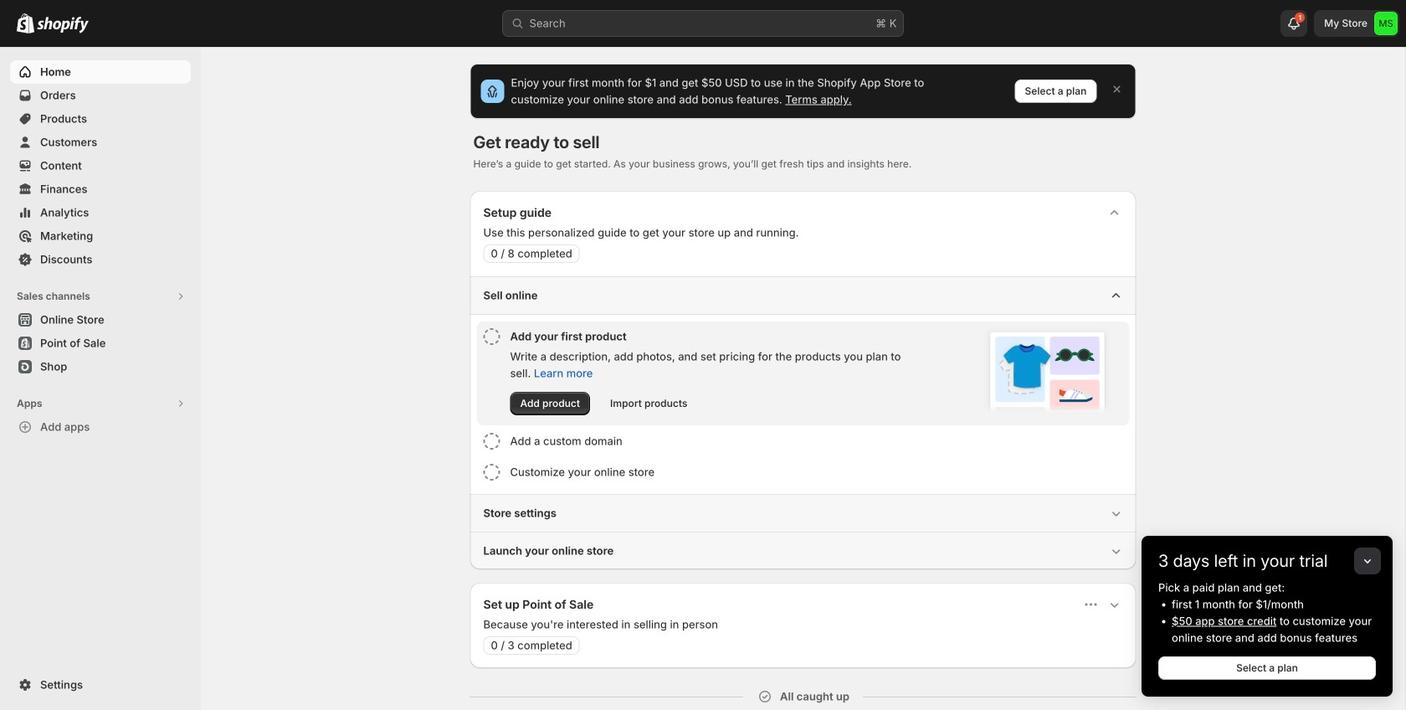 Task type: describe. For each thing, give the bounding box(es) containing it.
mark customize your online store as done image
[[484, 464, 500, 481]]

mark add your first product as done image
[[484, 328, 500, 345]]

0 horizontal spatial shopify image
[[17, 13, 34, 33]]

customize your online store group
[[477, 457, 1130, 487]]

add a custom domain group
[[477, 426, 1130, 456]]

sell online group
[[470, 276, 1137, 494]]

guide categories group
[[470, 276, 1137, 569]]



Task type: vqa. For each thing, say whether or not it's contained in the screenshot.
second Search Products text box from the bottom
no



Task type: locate. For each thing, give the bounding box(es) containing it.
shopify image
[[17, 13, 34, 33], [37, 17, 89, 33]]

my store image
[[1375, 12, 1398, 35]]

mark add a custom domain as done image
[[484, 433, 500, 450]]

setup guide region
[[470, 191, 1137, 569]]

add your first product group
[[477, 322, 1130, 425]]

1 horizontal spatial shopify image
[[37, 17, 89, 33]]



